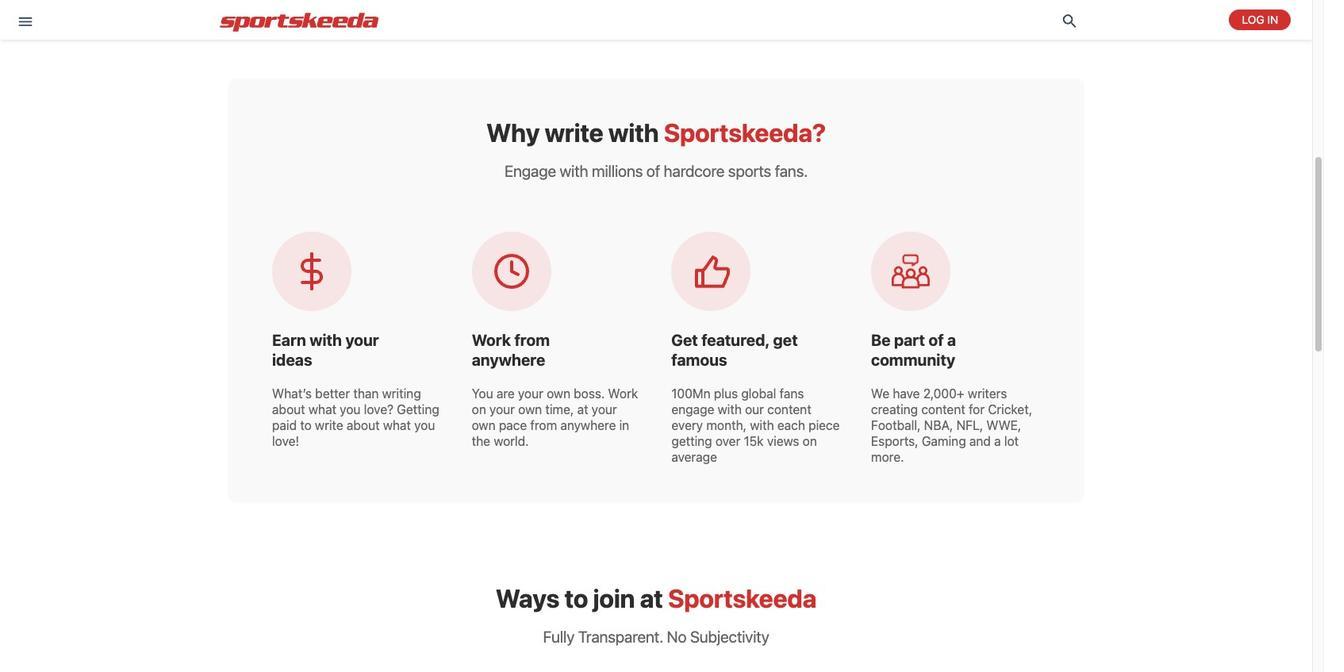 Task type: locate. For each thing, give the bounding box(es) containing it.
0 horizontal spatial content
[[768, 402, 812, 417]]

be
[[871, 331, 891, 349]]

to right paid
[[300, 418, 312, 433]]

0 horizontal spatial work
[[472, 331, 511, 349]]

wwe,
[[987, 418, 1022, 433]]

about down what's
[[272, 402, 305, 417]]

you are your own boss. work on your own time, at your own pace from anywhere in the world.
[[472, 386, 638, 448]]

0 vertical spatial anywhere
[[472, 351, 545, 369]]

you down getting
[[414, 418, 435, 433]]

1 vertical spatial work
[[608, 386, 638, 401]]

fully
[[543, 628, 575, 646]]

no
[[667, 628, 687, 646]]

at right join
[[640, 583, 663, 613]]

at
[[577, 402, 589, 417], [640, 583, 663, 613]]

on down piece
[[803, 434, 817, 448]]

1 horizontal spatial a
[[995, 434, 1001, 448]]

from
[[515, 331, 550, 349], [530, 418, 557, 433]]

1 vertical spatial anywhere
[[561, 418, 616, 433]]

content inside we have 2,000+ writers creating content for cricket, football, nba, nfl, wwe, esports, gaming and a lot more.
[[922, 402, 966, 417]]

of right part
[[929, 331, 944, 349]]

1 vertical spatial you
[[414, 418, 435, 433]]

1 vertical spatial about
[[347, 418, 380, 433]]

we
[[871, 386, 890, 401]]

content down 2,000+
[[922, 402, 966, 417]]

1 vertical spatial at
[[640, 583, 663, 613]]

1 horizontal spatial what
[[383, 418, 411, 433]]

1 vertical spatial what
[[383, 418, 411, 433]]

fans.
[[775, 162, 808, 180]]

0 vertical spatial work
[[472, 331, 511, 349]]

content up each
[[768, 402, 812, 417]]

0 vertical spatial on
[[472, 402, 486, 417]]

your
[[346, 331, 379, 349], [518, 386, 544, 401], [490, 402, 515, 417], [592, 402, 617, 417]]

work up you
[[472, 331, 511, 349]]

0 horizontal spatial at
[[577, 402, 589, 417]]

gaming
[[922, 434, 966, 448]]

what down love?
[[383, 418, 411, 433]]

what down better
[[309, 402, 337, 417]]

1 vertical spatial write
[[315, 418, 343, 433]]

anywhere inside work from anywhere
[[472, 351, 545, 369]]

write inside the what's better than writing about what you love? getting paid to write about what you love!
[[315, 418, 343, 433]]

what's
[[272, 386, 312, 401]]

engage
[[672, 402, 715, 417]]

nfl,
[[957, 418, 983, 433]]

2 content from the left
[[922, 402, 966, 417]]

sports news image
[[220, 13, 379, 32]]

about down love?
[[347, 418, 380, 433]]

you
[[340, 402, 361, 417], [414, 418, 435, 433]]

in
[[1268, 13, 1279, 26], [619, 418, 630, 433]]

0 horizontal spatial on
[[472, 402, 486, 417]]

of right millions
[[647, 162, 660, 180]]

0 horizontal spatial you
[[340, 402, 361, 417]]

from up are
[[515, 331, 550, 349]]

btn menu image
[[18, 17, 32, 26]]

millions
[[592, 162, 643, 180]]

work right the boss.
[[608, 386, 638, 401]]

content inside 100mn plus global fans engage with our content every month, with each piece getting over 15k views on average
[[768, 402, 812, 417]]

getting
[[397, 402, 439, 417]]

0 horizontal spatial own
[[472, 418, 496, 433]]

100mn
[[672, 386, 711, 401]]

to
[[300, 418, 312, 433], [565, 583, 588, 613]]

1 vertical spatial own
[[518, 402, 542, 417]]

community
[[871, 351, 956, 369]]

a right part
[[948, 331, 956, 349]]

0 vertical spatial write
[[545, 117, 603, 148]]

1 horizontal spatial work
[[608, 386, 638, 401]]

anywhere
[[472, 351, 545, 369], [561, 418, 616, 433]]

work inside work from anywhere
[[472, 331, 511, 349]]

1 horizontal spatial to
[[565, 583, 588, 613]]

0 horizontal spatial a
[[948, 331, 956, 349]]

0 horizontal spatial of
[[647, 162, 660, 180]]

own up 'pace'
[[518, 402, 542, 417]]

your up than at the left of the page
[[346, 331, 379, 349]]

the
[[472, 434, 491, 448]]

in left every
[[619, 418, 630, 433]]

on
[[472, 402, 486, 417], [803, 434, 817, 448]]

1 horizontal spatial write
[[545, 117, 603, 148]]

0 vertical spatial from
[[515, 331, 550, 349]]

nba,
[[924, 418, 953, 433]]

log
[[1242, 13, 1265, 26]]

work
[[472, 331, 511, 349], [608, 386, 638, 401]]

0 vertical spatial own
[[547, 386, 571, 401]]

0 horizontal spatial anywhere
[[472, 351, 545, 369]]

1 vertical spatial in
[[619, 418, 630, 433]]

on inside you are your own boss. work on your own time, at your own pace from anywhere in the world.
[[472, 402, 486, 417]]

of inside be part of a community
[[929, 331, 944, 349]]

earn
[[272, 331, 306, 349]]

your down are
[[490, 402, 515, 417]]

we have 2,000+ writers creating content for cricket, football, nba, nfl, wwe, esports, gaming and a lot more.
[[871, 386, 1033, 464]]

ideas icon image
[[293, 252, 331, 290]]

boss.
[[574, 386, 605, 401]]

1 horizontal spatial anywhere
[[561, 418, 616, 433]]

1 horizontal spatial you
[[414, 418, 435, 433]]

with up month,
[[718, 402, 742, 417]]

a
[[948, 331, 956, 349], [995, 434, 1001, 448]]

0 horizontal spatial about
[[272, 402, 305, 417]]

with
[[609, 117, 659, 148], [560, 162, 588, 180], [310, 331, 342, 349], [718, 402, 742, 417], [750, 418, 774, 433]]

on down you
[[472, 402, 486, 417]]

1 horizontal spatial content
[[922, 402, 966, 417]]

1 horizontal spatial own
[[518, 402, 542, 417]]

own
[[547, 386, 571, 401], [518, 402, 542, 417], [472, 418, 496, 433]]

get
[[773, 331, 798, 349]]

engage with millions of hardcore sports fans.
[[505, 162, 808, 180]]

write up millions
[[545, 117, 603, 148]]

get featured, get famous
[[672, 331, 798, 369]]

0 vertical spatial a
[[948, 331, 956, 349]]

writers
[[968, 386, 1007, 401]]

subjectivity
[[690, 628, 769, 646]]

0 vertical spatial you
[[340, 402, 361, 417]]

at down the boss.
[[577, 402, 589, 417]]

in right log at the right top
[[1268, 13, 1279, 26]]

of
[[647, 162, 660, 180], [929, 331, 944, 349]]

more.
[[871, 450, 904, 464]]

own up the
[[472, 418, 496, 433]]

0 horizontal spatial what
[[309, 402, 337, 417]]

1 vertical spatial on
[[803, 434, 817, 448]]

from down time,
[[530, 418, 557, 433]]

1 horizontal spatial about
[[347, 418, 380, 433]]

what
[[309, 402, 337, 417], [383, 418, 411, 433]]

0 vertical spatial to
[[300, 418, 312, 433]]

cricket,
[[988, 402, 1033, 417]]

join
[[593, 583, 635, 613]]

anywhere down the boss.
[[561, 418, 616, 433]]

about
[[272, 402, 305, 417], [347, 418, 380, 433]]

write down better
[[315, 418, 343, 433]]

to left join
[[565, 583, 588, 613]]

at inside you are your own boss. work on your own time, at your own pace from anywhere in the world.
[[577, 402, 589, 417]]

1 vertical spatial from
[[530, 418, 557, 433]]

with inside earn with your ideas
[[310, 331, 342, 349]]

transparent.
[[578, 628, 663, 646]]

0 vertical spatial at
[[577, 402, 589, 417]]

1 horizontal spatial at
[[640, 583, 663, 613]]

with right earn
[[310, 331, 342, 349]]

own up time,
[[547, 386, 571, 401]]

featured,
[[702, 331, 770, 349]]

0 horizontal spatial to
[[300, 418, 312, 433]]

engage
[[505, 162, 556, 180]]

famous
[[672, 351, 727, 369]]

content
[[768, 402, 812, 417], [922, 402, 966, 417]]

1 content from the left
[[768, 402, 812, 417]]

1 vertical spatial of
[[929, 331, 944, 349]]

creating
[[871, 402, 918, 417]]

you
[[472, 386, 493, 401]]

your right are
[[518, 386, 544, 401]]

0 horizontal spatial in
[[619, 418, 630, 433]]

anywhere up are
[[472, 351, 545, 369]]

you down than at the left of the page
[[340, 402, 361, 417]]

a left the lot
[[995, 434, 1001, 448]]

1 vertical spatial a
[[995, 434, 1001, 448]]

views
[[767, 434, 800, 448]]

work from anywhere
[[472, 331, 550, 369]]

write
[[545, 117, 603, 148], [315, 418, 343, 433]]

love?
[[364, 402, 394, 417]]

1 horizontal spatial on
[[803, 434, 817, 448]]

hardcore
[[664, 162, 725, 180]]

1 vertical spatial to
[[565, 583, 588, 613]]

be part of a community
[[871, 331, 956, 369]]

paid
[[272, 418, 297, 433]]

1 horizontal spatial of
[[929, 331, 944, 349]]

0 horizontal spatial write
[[315, 418, 343, 433]]

1 horizontal spatial in
[[1268, 13, 1279, 26]]

in inside you are your own boss. work on your own time, at your own pace from anywhere in the world.
[[619, 418, 630, 433]]



Task type: describe. For each thing, give the bounding box(es) containing it.
love!
[[272, 434, 299, 448]]

month,
[[707, 418, 747, 433]]

pace
[[499, 418, 527, 433]]

your inside earn with your ideas
[[346, 331, 379, 349]]

ideas
[[272, 351, 312, 369]]

part
[[894, 331, 925, 349]]

piece
[[809, 418, 840, 433]]

football,
[[871, 418, 921, 433]]

work inside you are your own boss. work on your own time, at your own pace from anywhere in the world.
[[608, 386, 638, 401]]

a inside be part of a community
[[948, 331, 956, 349]]

why
[[487, 117, 540, 148]]

on inside 100mn plus global fans engage with our content every month, with each piece getting over 15k views on average
[[803, 434, 817, 448]]

our
[[745, 402, 764, 417]]

0 vertical spatial about
[[272, 402, 305, 417]]

2 vertical spatial own
[[472, 418, 496, 433]]

lot
[[1005, 434, 1019, 448]]

writing
[[382, 386, 421, 401]]

world.
[[494, 434, 529, 448]]

ways
[[496, 583, 560, 613]]

with left millions
[[560, 162, 588, 180]]

100mn plus global fans engage with our content every month, with each piece getting over 15k views on average
[[672, 386, 840, 464]]

15k
[[744, 434, 764, 448]]

from inside you are your own boss. work on your own time, at your own pace from anywhere in the world.
[[530, 418, 557, 433]]

from inside work from anywhere
[[515, 331, 550, 349]]

sports
[[728, 162, 772, 180]]

than
[[353, 386, 379, 401]]

anywhere inside you are your own boss. work on your own time, at your own pace from anywhere in the world.
[[561, 418, 616, 433]]

are
[[497, 386, 515, 401]]

for
[[969, 402, 985, 417]]

a inside we have 2,000+ writers creating content for cricket, football, nba, nfl, wwe, esports, gaming and a lot more.
[[995, 434, 1001, 448]]

have
[[893, 386, 920, 401]]

sportskeeda?
[[664, 117, 826, 148]]

what's better than writing about what you love? getting paid to write about what you love!
[[272, 386, 439, 448]]

timing icon image
[[493, 252, 531, 290]]

global
[[741, 386, 776, 401]]

fully transparent. no subjectivity
[[543, 628, 769, 646]]

reads icon image
[[692, 252, 730, 290]]

over
[[716, 434, 741, 448]]

fans
[[780, 386, 804, 401]]

and
[[970, 434, 991, 448]]

to inside the what's better than writing about what you love? getting paid to write about what you love!
[[300, 418, 312, 433]]

your down the boss.
[[592, 402, 617, 417]]

plus
[[714, 386, 738, 401]]

time,
[[545, 402, 574, 417]]

ways to join at sportskeeda
[[496, 583, 817, 613]]

earn with your ideas
[[272, 331, 379, 369]]

2 horizontal spatial own
[[547, 386, 571, 401]]

get
[[672, 331, 698, 349]]

0 vertical spatial what
[[309, 402, 337, 417]]

0 vertical spatial of
[[647, 162, 660, 180]]

log in link
[[1230, 10, 1292, 30]]

esports,
[[871, 434, 919, 448]]

log in
[[1242, 13, 1279, 26]]

2,000+
[[924, 386, 965, 401]]

with down our
[[750, 418, 774, 433]]

with up millions
[[609, 117, 659, 148]]

better
[[315, 386, 350, 401]]

0 vertical spatial in
[[1268, 13, 1279, 26]]

getting
[[672, 434, 712, 448]]

average
[[672, 450, 717, 464]]

every
[[672, 418, 703, 433]]

each
[[778, 418, 805, 433]]

sportskeeda
[[668, 583, 817, 613]]

why write with sportskeeda?
[[487, 117, 826, 148]]

content icon image
[[892, 252, 930, 290]]



Task type: vqa. For each thing, say whether or not it's contained in the screenshot.
bottommost 'New'
no



